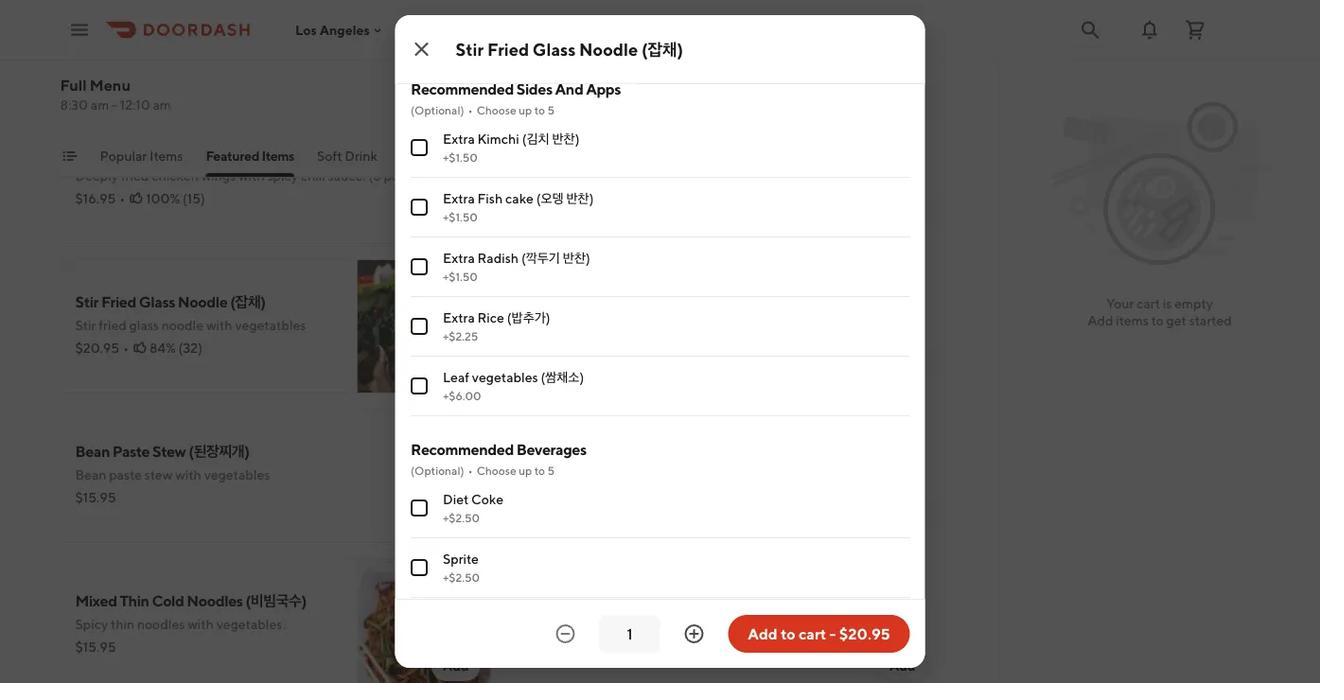 Task type: describe. For each thing, give the bounding box(es) containing it.
mixed
[[75, 592, 117, 610]]

soft drink button
[[317, 147, 378, 177]]

stew
[[152, 442, 186, 460]]

chili inside beef tendon soup (우족탕)) beef tendon in ox bone soup. for personal seasoning, please add salt, greeen onion, and chili paste. 100% (8) add
[[659, 626, 684, 642]]

add
[[882, 607, 905, 623]]

add inside steamed blood sausage (순대접시) made of blood sausage and offal. $18.95 add
[[890, 359, 916, 375]]

• inside recommended beverages (optional) • choose up to 5
[[468, 464, 472, 477]]

84% (32)
[[150, 340, 203, 356]]

(순대접시)
[[686, 293, 747, 311]]

marinated
[[128, 18, 189, 34]]

add rice (공깃밥 추가) +$2.00
[[442, 9, 565, 42]]

extra for extra fish cake (오뎅 반찬) +$1.50
[[442, 191, 474, 206]]

with inside stir fried glass noodle (잡채) stir fried glass noodle with vegetatbles
[[206, 318, 232, 333]]

recommended beverages group
[[410, 439, 910, 683]]

and inside steamed blood sausage (순대접시) made of blood sausage and offal. $18.95 add
[[663, 318, 686, 333]]

spicy.
[[594, 177, 629, 193]]

started
[[1189, 313, 1232, 328]]

steamed blood sausage (순대접시) made of blood sausage and offal. $18.95 add
[[522, 293, 916, 375]]

(김치
[[522, 131, 549, 147]]

extra for extra sides (추가메뉴)
[[400, 148, 432, 164]]

tails,
[[793, 159, 821, 174]]

stir fried glass noodle (잡채) dialog
[[395, 0, 925, 683]]

add inside bean paste stew (된장찌개) bean paste stew with vegetables $15.95 add
[[443, 509, 469, 524]]

spicy chicken  wings (매운닭날개튀김) deeply fried chicken wings with spicy chili sauce. (6 pcs)
[[75, 143, 409, 184]]

cake inside braised spicy beef ribs and oxtails (매운꼬리갈비찜) braised chili soy sauce based beef ribs and ox tails, rice cake and vegetables. spicy. serves 2 to 3 people. $79.95
[[849, 159, 877, 174]]

noodles
[[137, 617, 185, 632]]

ribs
[[648, 134, 678, 152]]

of
[[559, 318, 572, 333]]

is
[[1163, 296, 1172, 311]]

rice
[[477, 310, 504, 326]]

chicken for spicy
[[114, 143, 170, 161]]

angeles
[[320, 22, 370, 38]]

chili inside braised spicy beef ribs and oxtails (매운꼬리갈비찜) braised chili soy sauce based beef ribs and ox tails, rice cake and vegetables. spicy. serves 2 to 3 people. $79.95
[[570, 159, 595, 174]]

sides
[[435, 148, 465, 164]]

(6)
[[630, 41, 647, 57]]

beverages
[[516, 441, 586, 459]]

(깍두기
[[521, 250, 560, 266]]

kimchi
[[477, 131, 519, 147]]

+$6.00
[[442, 389, 481, 402]]

(우족탕))
[[647, 583, 700, 601]]

2
[[674, 177, 682, 193]]

100% (15)
[[146, 191, 205, 206]]

2 vertical spatial stir
[[75, 318, 96, 333]]

extra sides (추가메뉴)
[[400, 148, 523, 164]]

with inside mixed thin cold noodles (비빔국수) spicy thin noodles with vegetables. $15.95
[[188, 617, 214, 632]]

84%
[[150, 340, 176, 356]]

fried for spicy
[[121, 168, 149, 184]]

in
[[599, 607, 610, 623]]

cold
[[152, 592, 184, 610]]

notification bell image
[[1139, 18, 1161, 41]]

stir fried glass noodle (잡채) stir fried glass noodle with vegetatbles
[[75, 293, 306, 333]]

+$2.25
[[442, 329, 478, 343]]

noodle
[[162, 318, 204, 333]]

with inside bean paste stew (된장찌개) bean paste stew with vegetables $15.95 add
[[175, 467, 201, 483]]

paste
[[109, 467, 142, 483]]

soft
[[317, 148, 342, 164]]

personal
[[721, 607, 772, 623]]

with inside spicy chicken  wings (매운닭날개튀김) deeply fried chicken wings with spicy chili sauce. (6 pcs)
[[238, 168, 265, 184]]

up inside recommended sides and apps (optional) • choose up to 5
[[518, 103, 532, 116]]

(오뎅
[[536, 191, 563, 206]]

add to cart - $20.95
[[748, 625, 890, 643]]

sides
[[516, 80, 552, 98]]

beef
[[697, 159, 724, 174]]

soy
[[597, 159, 618, 174]]

1 bean from the top
[[75, 442, 110, 460]]

12:10
[[120, 97, 150, 113]]

반찬) for extra radish (깍두기 반찬)
[[562, 250, 590, 266]]

cake inside the extra fish cake (오뎅 반찬) +$1.50
[[505, 191, 533, 206]]

stew
[[145, 467, 173, 483]]

(6 inside fried chicken wings (닭날개튀김) deeply fried chicken wings (6 pcs)
[[685, 467, 698, 483]]

$15.95 •
[[522, 41, 572, 57]]

spicy
[[267, 168, 298, 184]]

seasoning,
[[775, 607, 838, 623]]

glass for stir fried glass noodle (잡채)
[[533, 39, 576, 59]]

$20.95 inside button
[[839, 625, 890, 643]]

drink
[[345, 148, 378, 164]]

apps
[[586, 80, 620, 98]]

to inside braised spicy beef ribs and oxtails (매운꼬리갈비찜) braised chili soy sauce based beef ribs and ox tails, rice cake and vegetables. spicy. serves 2 to 3 people. $79.95
[[684, 177, 697, 193]]

los
[[295, 22, 317, 38]]

(공깃밥
[[496, 9, 535, 25]]

• inside recommended sides and apps (optional) • choose up to 5
[[468, 103, 472, 116]]

vegetables. inside sauteed marinated chicken with vegetables. $22.95
[[271, 18, 340, 34]]

add inside add to cart - $20.95 button
[[748, 625, 778, 643]]

add button for beef tendon soup (우족탕))
[[878, 651, 927, 681]]

serves
[[631, 177, 672, 193]]

extra kimchi (김치 반찬) +$1.50
[[442, 131, 579, 164]]

(매운꼬리갈비찜)
[[758, 134, 857, 152]]

steamed
[[522, 293, 582, 311]]

spicy inside mixed thin cold noodles (비빔국수) spicy thin noodles with vegetables. $15.95
[[75, 617, 108, 632]]

noodle for stir fried glass noodle (잡채)
[[579, 39, 638, 59]]

close stir fried glass noodle (잡채) image
[[410, 38, 433, 61]]

• for 100% (6)
[[567, 41, 572, 57]]

salt,
[[522, 626, 546, 642]]

and right tails,
[[880, 159, 902, 174]]

add inside beef tendon soup (우족탕)) beef tendon in ox bone soup. for personal seasoning, please add salt, greeen onion, and chili paste. 100% (8) add
[[890, 658, 916, 674]]

(optional) inside recommended beverages (optional) • choose up to 5
[[410, 464, 464, 477]]

(된장찌개)
[[189, 442, 249, 460]]

extra radish (깍두기 반찬) +$1.50
[[442, 250, 590, 283]]

Current quantity is 1 number field
[[611, 624, 649, 645]]

leaf
[[442, 370, 469, 385]]

$22.95
[[75, 41, 118, 57]]

pcs) inside spicy chicken  wings (매운닭날개튀김) deeply fried chicken wings with spicy chili sauce. (6 pcs)
[[384, 168, 409, 184]]

onion,
[[594, 626, 631, 642]]

stir for stir fried glass noodle (잡채)
[[456, 39, 484, 59]]

sprite
[[442, 551, 478, 567]]

popular
[[100, 148, 147, 164]]

for
[[698, 607, 718, 623]]

0 vertical spatial $15.95
[[522, 41, 563, 57]]

noodles
[[187, 592, 243, 610]]

radish
[[477, 250, 518, 266]]

get
[[1167, 313, 1187, 328]]

add button for spicy chicken  wings (매운닭날개튀김)
[[432, 203, 480, 233]]

1 am from the left
[[91, 97, 109, 113]]

tendon
[[556, 583, 607, 601]]

add inside add rice (공깃밥 추가) +$2.00
[[442, 9, 468, 25]]

items for popular items
[[150, 148, 183, 164]]

mixed thin cold noodles (비빔국수) image
[[357, 558, 492, 683]]

items
[[1116, 313, 1149, 328]]

with inside sauteed marinated chicken with vegetables. $22.95
[[242, 18, 268, 34]]

deeply for spicy
[[75, 168, 118, 184]]

recommended for recommended beverages
[[410, 441, 513, 459]]

choose inside recommended beverages (optional) • choose up to 5
[[476, 464, 516, 477]]

bean paste stew (된장찌개) bean paste stew with vegetables $15.95 add
[[75, 442, 469, 524]]

$79.95
[[522, 200, 564, 216]]

+$2.50 inside diet coke +$2.50
[[442, 511, 479, 524]]

oxtails
[[708, 134, 755, 152]]

2 bean from the top
[[75, 467, 106, 483]]

items for featured items
[[262, 148, 294, 164]]

beef inside braised spicy beef ribs and oxtails (매운꼬리갈비찜) braised chili soy sauce based beef ribs and ox tails, rice cake and vegetables. spicy. serves 2 to 3 people. $79.95
[[614, 134, 645, 152]]

- inside add to cart - $20.95 button
[[830, 625, 836, 643]]

100% (6)
[[593, 41, 647, 57]]

wings for (닭날개튀김)
[[648, 467, 683, 483]]

made
[[522, 318, 557, 333]]

blood
[[574, 318, 609, 333]]

(비빔국수)
[[246, 592, 306, 610]]

wings for (닭날개튀김)
[[618, 442, 661, 460]]

extra for extra rice (밥추가) +$2.25
[[442, 310, 474, 326]]

3
[[699, 177, 707, 193]]

add to cart - $20.95 button
[[728, 615, 910, 653]]

sprite +$2.50
[[442, 551, 479, 584]]



Task type: vqa. For each thing, say whether or not it's contained in the screenshot.


Task type: locate. For each thing, give the bounding box(es) containing it.
3 +$1.50 from the top
[[442, 270, 477, 283]]

100% for 100% (6)
[[593, 41, 627, 57]]

extra up +$2.25
[[442, 310, 474, 326]]

recommended sides and apps group
[[410, 79, 910, 416]]

+$1.50
[[442, 150, 477, 164], [442, 210, 477, 223], [442, 270, 477, 283]]

0 vertical spatial 5
[[547, 103, 554, 116]]

rice inside braised spicy beef ribs and oxtails (매운꼬리갈비찜) braised chili soy sauce based beef ribs and ox tails, rice cake and vegetables. spicy. serves 2 to 3 people. $79.95
[[824, 159, 846, 174]]

chicken for fried
[[560, 442, 615, 460]]

fried down popular items
[[121, 168, 149, 184]]

0 vertical spatial deeply
[[75, 168, 118, 184]]

add
[[442, 9, 468, 25], [443, 210, 469, 225], [1088, 313, 1114, 328], [443, 359, 469, 375], [890, 359, 916, 375], [443, 509, 469, 524], [748, 625, 778, 643], [443, 658, 469, 674], [890, 658, 916, 674]]

to
[[534, 103, 545, 116], [684, 177, 697, 193], [1152, 313, 1164, 328], [534, 464, 545, 477], [781, 625, 796, 643]]

soft drink
[[317, 148, 378, 164]]

(6 down (닭날개튀김)
[[685, 467, 698, 483]]

people.
[[710, 177, 755, 193]]

thin
[[120, 592, 149, 610]]

2 vertical spatial fried
[[568, 467, 596, 483]]

0 vertical spatial ox
[[776, 159, 791, 174]]

(32)
[[179, 340, 203, 356]]

0 horizontal spatial wings
[[172, 143, 216, 161]]

2 (optional) from the top
[[410, 464, 464, 477]]

glass up glass
[[139, 293, 175, 311]]

pcs) down (닭날개튀김)
[[700, 467, 726, 483]]

2 choose from the top
[[476, 464, 516, 477]]

2 horizontal spatial chili
[[659, 626, 684, 642]]

0 vertical spatial (6
[[369, 168, 381, 184]]

chili inside spicy chicken  wings (매운닭날개튀김) deeply fried chicken wings with spicy chili sauce. (6 pcs)
[[301, 168, 325, 184]]

rice up +$2.00
[[471, 9, 493, 25]]

extra for extra radish (깍두기 반찬) +$1.50
[[442, 250, 474, 266]]

0 vertical spatial up
[[518, 103, 532, 116]]

beef
[[614, 134, 645, 152], [522, 583, 554, 601], [522, 607, 550, 623]]

and down bone
[[634, 626, 657, 642]]

vegetables inside bean paste stew (된장찌개) bean paste stew with vegetables $15.95 add
[[204, 467, 270, 483]]

cake right tails,
[[849, 159, 877, 174]]

반찬) right (오뎅
[[566, 191, 593, 206]]

deeply up $16.95
[[75, 168, 118, 184]]

empty
[[1175, 296, 1213, 311]]

0 vertical spatial 100%
[[593, 41, 627, 57]]

1 vertical spatial +$2.50
[[442, 571, 479, 584]]

1 (optional) from the top
[[410, 103, 464, 116]]

0 vertical spatial recommended
[[410, 80, 513, 98]]

2 vertical spatial 100%
[[590, 649, 625, 664]]

1 vertical spatial (6
[[685, 467, 698, 483]]

with right the stew
[[175, 467, 201, 483]]

am down menu on the top of page
[[91, 97, 109, 113]]

featured items
[[206, 148, 294, 164]]

decrease quantity by 1 image
[[554, 623, 577, 646]]

thin
[[111, 617, 134, 632]]

0 vertical spatial chicken
[[114, 143, 170, 161]]

0 vertical spatial vegetables.
[[271, 18, 340, 34]]

+$1.50 inside the extra fish cake (오뎅 반찬) +$1.50
[[442, 210, 477, 223]]

0 vertical spatial $20.95
[[75, 340, 119, 356]]

chicken
[[192, 18, 239, 34], [152, 168, 199, 184], [598, 467, 645, 483]]

noodle up noodle
[[178, 293, 227, 311]]

choose up kimchi
[[476, 103, 516, 116]]

fried down leaf vegetables (쌈채소) +$6.00
[[522, 442, 557, 460]]

1 +$2.50 from the top
[[442, 511, 479, 524]]

deeply inside fried chicken wings (닭날개튀김) deeply fried chicken wings (6 pcs)
[[522, 467, 565, 483]]

soup
[[609, 583, 644, 601]]

add button for bean paste stew (된장찌개)
[[432, 502, 480, 532]]

extra inside the extra fish cake (오뎅 반찬) +$1.50
[[442, 191, 474, 206]]

(optional) inside recommended sides and apps (optional) • choose up to 5
[[410, 103, 464, 116]]

noodle up apps
[[579, 39, 638, 59]]

pcs)
[[384, 168, 409, 184], [700, 467, 726, 483]]

1 vertical spatial wings
[[618, 442, 661, 460]]

spicy inside spicy chicken  wings (매운닭날개튀김) deeply fried chicken wings with spicy chili sauce. (6 pcs)
[[75, 143, 111, 161]]

1 vertical spatial -
[[830, 625, 836, 643]]

+$2.50 down sprite
[[442, 571, 479, 584]]

1 vertical spatial braised
[[522, 159, 567, 174]]

chicken inside fried chicken wings (닭날개튀김) deeply fried chicken wings (6 pcs)
[[598, 467, 645, 483]]

and right 'ribs'
[[751, 159, 774, 174]]

1 vertical spatial noodle
[[178, 293, 227, 311]]

chicken for fried
[[598, 467, 645, 483]]

wings for (매운닭날개튀김)
[[201, 168, 236, 184]]

1 choose from the top
[[476, 103, 516, 116]]

1 horizontal spatial am
[[153, 97, 171, 113]]

0 horizontal spatial rice
[[471, 9, 493, 25]]

+$2.50 down diet
[[442, 511, 479, 524]]

$16.95
[[75, 191, 116, 206]]

2 am from the left
[[153, 97, 171, 113]]

1 vertical spatial up
[[518, 464, 532, 477]]

• left 84%
[[123, 340, 129, 356]]

+$1.50 inside extra radish (깍두기 반찬) +$1.50
[[442, 270, 477, 283]]

0 horizontal spatial -
[[112, 97, 117, 113]]

1 vertical spatial 5
[[547, 464, 554, 477]]

recommended for recommended sides and apps
[[410, 80, 513, 98]]

wings up (15)
[[172, 143, 216, 161]]

5
[[547, 103, 554, 116], [547, 464, 554, 477]]

0 horizontal spatial vegetables
[[204, 467, 270, 483]]

fried for stir fried glass noodle (잡채)
[[487, 39, 529, 59]]

to inside your cart is empty add items to get started
[[1152, 313, 1164, 328]]

please
[[841, 607, 880, 623]]

1 vertical spatial glass
[[139, 293, 175, 311]]

1 vertical spatial cart
[[799, 625, 827, 643]]

am right 12:10
[[153, 97, 171, 113]]

blood
[[585, 293, 624, 311]]

100% for 100% (15)
[[146, 191, 180, 206]]

• for 84% (32)
[[123, 340, 129, 356]]

up inside recommended beverages (optional) • choose up to 5
[[518, 464, 532, 477]]

0 vertical spatial fried
[[121, 168, 149, 184]]

(optional) up diet
[[410, 464, 464, 477]]

recommended up diet
[[410, 441, 513, 459]]

1 vertical spatial 100%
[[146, 191, 180, 206]]

rice inside add rice (공깃밥 추가) +$2.00
[[471, 9, 493, 25]]

deeply inside spicy chicken  wings (매운닭날개튀김) deeply fried chicken wings with spicy chili sauce. (6 pcs)
[[75, 168, 118, 184]]

1 horizontal spatial wings
[[648, 467, 683, 483]]

braised spicy beef ribs and oxtails (매운꼬리갈비찜) braised chili soy sauce based beef ribs and ox tails, rice cake and vegetables. spicy. serves 2 to 3 people. $79.95
[[522, 134, 902, 216]]

1 horizontal spatial pcs)
[[700, 467, 726, 483]]

100% left (15)
[[146, 191, 180, 206]]

1 vertical spatial stir
[[75, 293, 99, 311]]

100% down onion,
[[590, 649, 625, 664]]

stir
[[456, 39, 484, 59], [75, 293, 99, 311], [75, 318, 96, 333]]

noodle for stir fried glass noodle (잡채) stir fried glass noodle with vegetatbles
[[178, 293, 227, 311]]

0 horizontal spatial wings
[[201, 168, 236, 184]]

to down "beverages"
[[534, 464, 545, 477]]

bone
[[630, 607, 661, 623]]

1 horizontal spatial glass
[[533, 39, 576, 59]]

1 horizontal spatial deeply
[[522, 467, 565, 483]]

recommended inside recommended beverages (optional) • choose up to 5
[[410, 441, 513, 459]]

2 up from the top
[[518, 464, 532, 477]]

chili
[[570, 159, 595, 174], [301, 168, 325, 184], [659, 626, 684, 642]]

1 horizontal spatial rice
[[824, 159, 846, 174]]

stir for stir fried glass noodle (잡채) stir fried glass noodle with vegetatbles
[[75, 293, 99, 311]]

0 horizontal spatial cart
[[799, 625, 827, 643]]

with
[[242, 18, 268, 34], [238, 168, 265, 184], [206, 318, 232, 333], [175, 467, 201, 483], [188, 617, 214, 632]]

recommended inside recommended sides and apps (optional) • choose up to 5
[[410, 80, 513, 98]]

up
[[518, 103, 532, 116], [518, 464, 532, 477]]

1 horizontal spatial chili
[[570, 159, 595, 174]]

$15.95 down thin
[[75, 639, 116, 655]]

반찬) right (깍두기
[[562, 250, 590, 266]]

cart inside your cart is empty add items to get started
[[1137, 296, 1160, 311]]

1 vertical spatial vegetables
[[204, 467, 270, 483]]

1 vertical spatial bean
[[75, 467, 106, 483]]

vegetables inside leaf vegetables (쌈채소) +$6.00
[[472, 370, 538, 385]]

0 vertical spatial choose
[[476, 103, 516, 116]]

1 vertical spatial deeply
[[522, 467, 565, 483]]

None checkbox
[[410, 139, 427, 156], [410, 258, 427, 275], [410, 378, 427, 395], [410, 139, 427, 156], [410, 258, 427, 275], [410, 378, 427, 395]]

2 vertical spatial beef
[[522, 607, 550, 623]]

extra left "sides"
[[400, 148, 432, 164]]

• up diet
[[468, 464, 472, 477]]

to inside recommended beverages (optional) • choose up to 5
[[534, 464, 545, 477]]

1 horizontal spatial cake
[[849, 159, 877, 174]]

deeply down "beverages"
[[522, 467, 565, 483]]

1 vertical spatial cake
[[505, 191, 533, 206]]

extra left radish
[[442, 250, 474, 266]]

extra sides (추가메뉴) button
[[400, 147, 523, 177]]

recommended beverages (optional) • choose up to 5
[[410, 441, 586, 477]]

fried down "beverages"
[[568, 467, 596, 483]]

to down sides on the top
[[534, 103, 545, 116]]

spicy up soy
[[575, 134, 611, 152]]

- inside full menu 8:30 am - 12:10 am
[[112, 97, 117, 113]]

fried for stir fried glass noodle (잡채) stir fried glass noodle with vegetatbles
[[101, 293, 136, 311]]

+$1.50 down kimchi
[[442, 150, 477, 164]]

1 horizontal spatial ox
[[776, 159, 791, 174]]

cart left the is at the right top
[[1137, 296, 1160, 311]]

wings down featured
[[201, 168, 236, 184]]

noodle inside stir fried glass noodle (잡채) stir fried glass noodle with vegetatbles
[[178, 293, 227, 311]]

to inside recommended sides and apps (optional) • choose up to 5
[[534, 103, 545, 116]]

$15.95 inside mixed thin cold noodles (비빔국수) spicy thin noodles with vegetables. $15.95
[[75, 639, 116, 655]]

0 horizontal spatial (6
[[369, 168, 381, 184]]

1 vertical spatial +$1.50
[[442, 210, 477, 223]]

featured
[[206, 148, 259, 164]]

(잡채) for stir fried glass noodle (잡채)
[[642, 39, 684, 59]]

based
[[658, 159, 694, 174]]

1 vertical spatial $20.95
[[839, 625, 890, 643]]

sausage
[[627, 293, 683, 311]]

tendon
[[553, 607, 596, 623]]

los angeles button
[[295, 22, 385, 38]]

+$1.50 for radish
[[442, 270, 477, 283]]

fried down (공깃밥
[[487, 39, 529, 59]]

to inside button
[[781, 625, 796, 643]]

glass for stir fried glass noodle (잡채) stir fried glass noodle with vegetatbles
[[139, 293, 175, 311]]

$15.95 down paste
[[75, 490, 116, 505]]

fried chicken wings (닭날개튀김) deeply fried chicken wings (6 pcs)
[[522, 442, 738, 483]]

extra inside extra rice (밥추가) +$2.25
[[442, 310, 474, 326]]

0 vertical spatial stir
[[456, 39, 484, 59]]

rice right tails,
[[824, 159, 846, 174]]

0 horizontal spatial $20.95
[[75, 340, 119, 356]]

2 +$2.50 from the top
[[442, 571, 479, 584]]

chicken
[[114, 143, 170, 161], [560, 442, 615, 460]]

extra left fish
[[442, 191, 474, 206]]

0 vertical spatial 반찬)
[[552, 131, 579, 147]]

fried inside stir fried glass noodle (잡채) stir fried glass noodle with vegetatbles
[[101, 293, 136, 311]]

(잡채) inside dialog
[[642, 39, 684, 59]]

to left get
[[1152, 313, 1164, 328]]

vegetatbles
[[235, 318, 306, 333]]

add button
[[432, 203, 480, 233], [432, 352, 480, 382], [878, 352, 927, 382], [432, 502, 480, 532], [432, 651, 480, 681], [878, 651, 927, 681]]

1 recommended from the top
[[410, 80, 513, 98]]

0 vertical spatial cart
[[1137, 296, 1160, 311]]

spicy down mixed at left bottom
[[75, 617, 108, 632]]

1 vertical spatial wings
[[648, 467, 683, 483]]

1 horizontal spatial (잡채)
[[642, 39, 684, 59]]

popular items
[[100, 148, 183, 164]]

glass inside stir fried glass noodle (잡채) stir fried glass noodle with vegetatbles
[[139, 293, 175, 311]]

deeply for fried
[[522, 467, 565, 483]]

(추가메뉴)
[[468, 148, 523, 164]]

to right the 2
[[684, 177, 697, 193]]

chicken inside spicy chicken  wings (매운닭날개튀김) deeply fried chicken wings with spicy chili sauce. (6 pcs)
[[114, 143, 170, 161]]

0 vertical spatial noodle
[[579, 39, 638, 59]]

1 up from the top
[[518, 103, 532, 116]]

vegetables. inside mixed thin cold noodles (비빔국수) spicy thin noodles with vegetables. $15.95
[[216, 617, 285, 632]]

1 vertical spatial choose
[[476, 464, 516, 477]]

+$2.50
[[442, 511, 479, 524], [442, 571, 479, 584]]

1 horizontal spatial -
[[830, 625, 836, 643]]

5 down sides on the top
[[547, 103, 554, 116]]

1 horizontal spatial wings
[[618, 442, 661, 460]]

chicken down (쌈채소)
[[560, 442, 615, 460]]

choose up coke
[[476, 464, 516, 477]]

noodle inside stir fried glass noodle (잡채) dialog
[[579, 39, 638, 59]]

chicken for spicy
[[152, 168, 199, 184]]

(잡채) up ribs
[[642, 39, 684, 59]]

chili down soft
[[301, 168, 325, 184]]

1 braised from the top
[[522, 134, 572, 152]]

• for 100% (15)
[[120, 191, 125, 206]]

(잡채) up vegetatbles
[[230, 293, 266, 311]]

braised right kimchi
[[522, 134, 572, 152]]

extra inside extra kimchi (김치 반찬) +$1.50
[[442, 131, 474, 147]]

추가)
[[537, 9, 565, 25]]

$20.95 down the please at the bottom of the page
[[839, 625, 890, 643]]

chicken inside sauteed marinated chicken with vegetables. $22.95
[[192, 18, 239, 34]]

2 vertical spatial vegetables.
[[216, 617, 285, 632]]

sauteed marinated chicken with vegetables. $22.95
[[75, 18, 340, 57]]

0 vertical spatial (optional)
[[410, 103, 464, 116]]

0 horizontal spatial chicken
[[114, 143, 170, 161]]

choose
[[476, 103, 516, 116], [476, 464, 516, 477]]

1 items from the left
[[150, 148, 183, 164]]

1 vertical spatial (잡채)
[[230, 293, 266, 311]]

with down featured items
[[238, 168, 265, 184]]

0 vertical spatial cake
[[849, 159, 877, 174]]

increase quantity by 1 image
[[683, 623, 706, 646]]

5 inside recommended beverages (optional) • choose up to 5
[[547, 464, 554, 477]]

(잡채) for stir fried glass noodle (잡채) stir fried glass noodle with vegetatbles
[[230, 293, 266, 311]]

wings for (매운닭날개튀김)
[[172, 143, 216, 161]]

ox inside beef tendon soup (우족탕)) beef tendon in ox bone soup. for personal seasoning, please add salt, greeen onion, and chili paste. 100% (8) add
[[613, 607, 627, 623]]

leaf vegetables (쌈채소) +$6.00
[[442, 370, 584, 402]]

fried inside fried chicken wings (닭날개튀김) deeply fried chicken wings (6 pcs)
[[522, 442, 557, 460]]

fried inside spicy chicken  wings (매운닭날개튀김) deeply fried chicken wings with spicy chili sauce. (6 pcs)
[[121, 168, 149, 184]]

items up spicy
[[262, 148, 294, 164]]

rice
[[471, 9, 493, 25], [824, 159, 846, 174]]

menu
[[90, 76, 131, 94]]

100% left (6) at the top of the page
[[593, 41, 627, 57]]

choose inside recommended sides and apps (optional) • choose up to 5
[[476, 103, 516, 116]]

1 horizontal spatial noodle
[[579, 39, 638, 59]]

up down sides on the top
[[518, 103, 532, 116]]

반찬) inside extra radish (깍두기 반찬) +$1.50
[[562, 250, 590, 266]]

sauteed
[[75, 18, 125, 34]]

chili down soup. in the right bottom of the page
[[659, 626, 684, 642]]

(optional) up "sides"
[[410, 103, 464, 116]]

1 horizontal spatial items
[[262, 148, 294, 164]]

extra up extra sides (추가메뉴)
[[442, 131, 474, 147]]

$20.95 left 84%
[[75, 340, 119, 356]]

fried
[[121, 168, 149, 184], [99, 318, 127, 333], [568, 467, 596, 483]]

(optional)
[[410, 103, 464, 116], [410, 464, 464, 477]]

$20.95
[[75, 340, 119, 356], [839, 625, 890, 643]]

with left los
[[242, 18, 268, 34]]

0 vertical spatial vegetables
[[472, 370, 538, 385]]

items inside popular items button
[[150, 148, 183, 164]]

bean
[[75, 442, 110, 460], [75, 467, 106, 483]]

chicken down 12:10
[[114, 143, 170, 161]]

(쌈채소)
[[540, 370, 584, 385]]

recommended
[[410, 80, 513, 98], [410, 441, 513, 459]]

(6 down drink
[[369, 168, 381, 184]]

100% inside beef tendon soup (우족탕)) beef tendon in ox bone soup. for personal seasoning, please add salt, greeen onion, and chili paste. 100% (8) add
[[590, 649, 625, 664]]

0 vertical spatial beef
[[614, 134, 645, 152]]

5 down "beverages"
[[547, 464, 554, 477]]

1 horizontal spatial chicken
[[560, 442, 615, 460]]

2 vertical spatial chicken
[[598, 467, 645, 483]]

with down noodles at bottom
[[188, 617, 214, 632]]

• up extra sides (추가메뉴)
[[468, 103, 472, 116]]

0 vertical spatial -
[[112, 97, 117, 113]]

• up and
[[567, 41, 572, 57]]

0 vertical spatial rice
[[471, 9, 493, 25]]

(밥추가)
[[507, 310, 550, 326]]

add inside your cart is empty add items to get started
[[1088, 313, 1114, 328]]

and up based
[[680, 134, 706, 152]]

- down menu on the top of page
[[112, 97, 117, 113]]

1 vertical spatial $15.95
[[75, 490, 116, 505]]

extra fish cake (오뎅 반찬) +$1.50
[[442, 191, 593, 223]]

2 items from the left
[[262, 148, 294, 164]]

cake right fish
[[505, 191, 533, 206]]

and left offal.
[[663, 318, 686, 333]]

2 vertical spatial 반찬)
[[562, 250, 590, 266]]

extra for extra kimchi (김치 반찬) +$1.50
[[442, 131, 474, 147]]

sausage
[[612, 318, 660, 333]]

반찬) inside the extra fish cake (오뎅 반찬) +$1.50
[[566, 191, 593, 206]]

stir fried glass noodle (잡채)
[[456, 39, 684, 59]]

sauce.
[[328, 168, 366, 184]]

braised down (김치
[[522, 159, 567, 174]]

full menu 8:30 am - 12:10 am
[[60, 76, 171, 113]]

1 horizontal spatial cart
[[1137, 296, 1160, 311]]

0 horizontal spatial cake
[[505, 191, 533, 206]]

1 vertical spatial rice
[[824, 159, 846, 174]]

1 +$1.50 from the top
[[442, 150, 477, 164]]

pcs) right the sauce.
[[384, 168, 409, 184]]

0 vertical spatial fried
[[487, 39, 529, 59]]

0 vertical spatial wings
[[201, 168, 236, 184]]

0 horizontal spatial glass
[[139, 293, 175, 311]]

to down seasoning,
[[781, 625, 796, 643]]

wings inside spicy chicken  wings (매운닭날개튀김) deeply fried chicken wings with spicy chili sauce. (6 pcs)
[[172, 143, 216, 161]]

1 vertical spatial vegetables.
[[522, 177, 591, 193]]

and inside beef tendon soup (우족탕)) beef tendon in ox bone soup. for personal seasoning, please add salt, greeen onion, and chili paste. 100% (8) add
[[634, 626, 657, 642]]

wings inside fried chicken wings (닭날개튀김) deeply fried chicken wings (6 pcs)
[[648, 467, 683, 483]]

2 5 from the top
[[547, 464, 554, 477]]

반찬) up the alcohol
[[552, 131, 579, 147]]

wings down (닭날개튀김)
[[648, 467, 683, 483]]

반찬) for extra kimchi (김치 반찬)
[[552, 131, 579, 147]]

(6 inside spicy chicken  wings (매운닭날개튀김) deeply fried chicken wings with spicy chili sauce. (6 pcs)
[[369, 168, 381, 184]]

fried up glass
[[101, 293, 136, 311]]

chicken inside fried chicken wings (닭날개튀김) deeply fried chicken wings (6 pcs)
[[560, 442, 615, 460]]

popular items button
[[100, 147, 183, 177]]

spicy up $16.95
[[75, 143, 111, 161]]

glass inside dialog
[[533, 39, 576, 59]]

• right $16.95
[[120, 191, 125, 206]]

cake
[[849, 159, 877, 174], [505, 191, 533, 206]]

with right noodle
[[206, 318, 232, 333]]

+$1.50 for kimchi
[[442, 150, 477, 164]]

alcohol button
[[545, 147, 592, 177]]

반찬)
[[552, 131, 579, 147], [566, 191, 593, 206], [562, 250, 590, 266]]

cart inside button
[[799, 625, 827, 643]]

fried
[[487, 39, 529, 59], [101, 293, 136, 311], [522, 442, 557, 460]]

extra inside button
[[400, 148, 432, 164]]

$18.95
[[522, 340, 562, 356]]

extra rice (밥추가) +$2.25
[[442, 310, 550, 343]]

vegetables down (된장찌개) at left
[[204, 467, 270, 483]]

0 vertical spatial bean
[[75, 442, 110, 460]]

stir inside dialog
[[456, 39, 484, 59]]

open menu image
[[68, 18, 91, 41]]

2 vertical spatial $15.95
[[75, 639, 116, 655]]

0 vertical spatial pcs)
[[384, 168, 409, 184]]

$16.95 •
[[75, 191, 125, 206]]

1 vertical spatial fried
[[101, 293, 136, 311]]

2 +$1.50 from the top
[[442, 210, 477, 223]]

wings inside fried chicken wings (닭날개튀김) deeply fried chicken wings (6 pcs)
[[618, 442, 661, 460]]

0 horizontal spatial am
[[91, 97, 109, 113]]

1 vertical spatial pcs)
[[700, 467, 726, 483]]

0 horizontal spatial deeply
[[75, 168, 118, 184]]

wings inside spicy chicken  wings (매운닭날개튀김) deeply fried chicken wings with spicy chili sauce. (6 pcs)
[[201, 168, 236, 184]]

0 horizontal spatial items
[[150, 148, 183, 164]]

pcs) inside fried chicken wings (닭날개튀김) deeply fried chicken wings (6 pcs)
[[700, 467, 726, 483]]

fried inside fried chicken wings (닭날개튀김) deeply fried chicken wings (6 pcs)
[[568, 467, 596, 483]]

$15.95 down '추가)'
[[522, 41, 563, 57]]

paste
[[112, 442, 150, 460]]

2 vertical spatial +$1.50
[[442, 270, 477, 283]]

recommended down +$2.00
[[410, 80, 513, 98]]

2 vertical spatial fried
[[522, 442, 557, 460]]

wings
[[201, 168, 236, 184], [648, 467, 683, 483]]

(잡채) inside stir fried glass noodle (잡채) stir fried glass noodle with vegetatbles
[[230, 293, 266, 311]]

None checkbox
[[410, 17, 427, 34], [410, 199, 427, 216], [410, 318, 427, 335], [410, 500, 427, 517], [410, 559, 427, 576], [410, 17, 427, 34], [410, 199, 427, 216], [410, 318, 427, 335], [410, 500, 427, 517], [410, 559, 427, 576]]

- down seasoning,
[[830, 625, 836, 643]]

$15.95 inside bean paste stew (된장찌개) bean paste stew with vegetables $15.95 add
[[75, 490, 116, 505]]

1 5 from the top
[[547, 103, 554, 116]]

spicy inside braised spicy beef ribs and oxtails (매운꼬리갈비찜) braised chili soy sauce based beef ribs and ox tails, rice cake and vegetables. spicy. serves 2 to 3 people. $79.95
[[575, 134, 611, 152]]

+$1.50 down radish
[[442, 270, 477, 283]]

5 inside recommended sides and apps (optional) • choose up to 5
[[547, 103, 554, 116]]

+$1.50 down fish
[[442, 210, 477, 223]]

add button for steamed blood sausage (순대접시)
[[878, 352, 927, 382]]

0 vertical spatial wings
[[172, 143, 216, 161]]

1 vertical spatial ox
[[613, 607, 627, 623]]

ox
[[776, 159, 791, 174], [613, 607, 627, 623]]

chicken inside spicy chicken  wings (매운닭날개튀김) deeply fried chicken wings with spicy chili sauce. (6 pcs)
[[152, 168, 199, 184]]

0 horizontal spatial chili
[[301, 168, 325, 184]]

0 items, open order cart image
[[1184, 18, 1207, 41]]

반찬) inside extra kimchi (김치 반찬) +$1.50
[[552, 131, 579, 147]]

+$1.50 inside extra kimchi (김치 반찬) +$1.50
[[442, 150, 477, 164]]

(8)
[[627, 649, 644, 664]]

2 braised from the top
[[522, 159, 567, 174]]

1 vertical spatial beef
[[522, 583, 554, 601]]

up down "beverages"
[[518, 464, 532, 477]]

fried inside stir fried glass noodle (잡채) stir fried glass noodle with vegetatbles
[[99, 318, 127, 333]]

fried up the $20.95 •
[[99, 318, 127, 333]]

+$2.00
[[442, 28, 480, 42]]

fried for fried
[[568, 467, 596, 483]]

noodle
[[579, 39, 638, 59], [178, 293, 227, 311]]

ox left tails,
[[776, 159, 791, 174]]

fried inside dialog
[[487, 39, 529, 59]]

(15)
[[183, 191, 205, 206]]

ox inside braised spicy beef ribs and oxtails (매운꼬리갈비찜) braised chili soy sauce based beef ribs and ox tails, rice cake and vegetables. spicy. serves 2 to 3 people. $79.95
[[776, 159, 791, 174]]

vegetables up +$6.00 at the bottom left of the page
[[472, 370, 538, 385]]

items right popular
[[150, 148, 183, 164]]

1 horizontal spatial vegetables
[[472, 370, 538, 385]]

2 recommended from the top
[[410, 441, 513, 459]]

-
[[112, 97, 117, 113], [830, 625, 836, 643]]

diet coke +$2.50
[[442, 492, 503, 524]]

1 vertical spatial fried
[[99, 318, 127, 333]]

cart down seasoning,
[[799, 625, 827, 643]]

extra inside extra radish (깍두기 반찬) +$1.50
[[442, 250, 474, 266]]

stir fried glass noodle (잡채) image
[[357, 259, 492, 394]]

wings left (닭날개튀김)
[[618, 442, 661, 460]]

vegetables. inside braised spicy beef ribs and oxtails (매운꼬리갈비찜) braised chili soy sauce based beef ribs and ox tails, rice cake and vegetables. spicy. serves 2 to 3 people. $79.95
[[522, 177, 591, 193]]

ox right in
[[613, 607, 627, 623]]

chili left soy
[[570, 159, 595, 174]]

glass down '추가)'
[[533, 39, 576, 59]]



